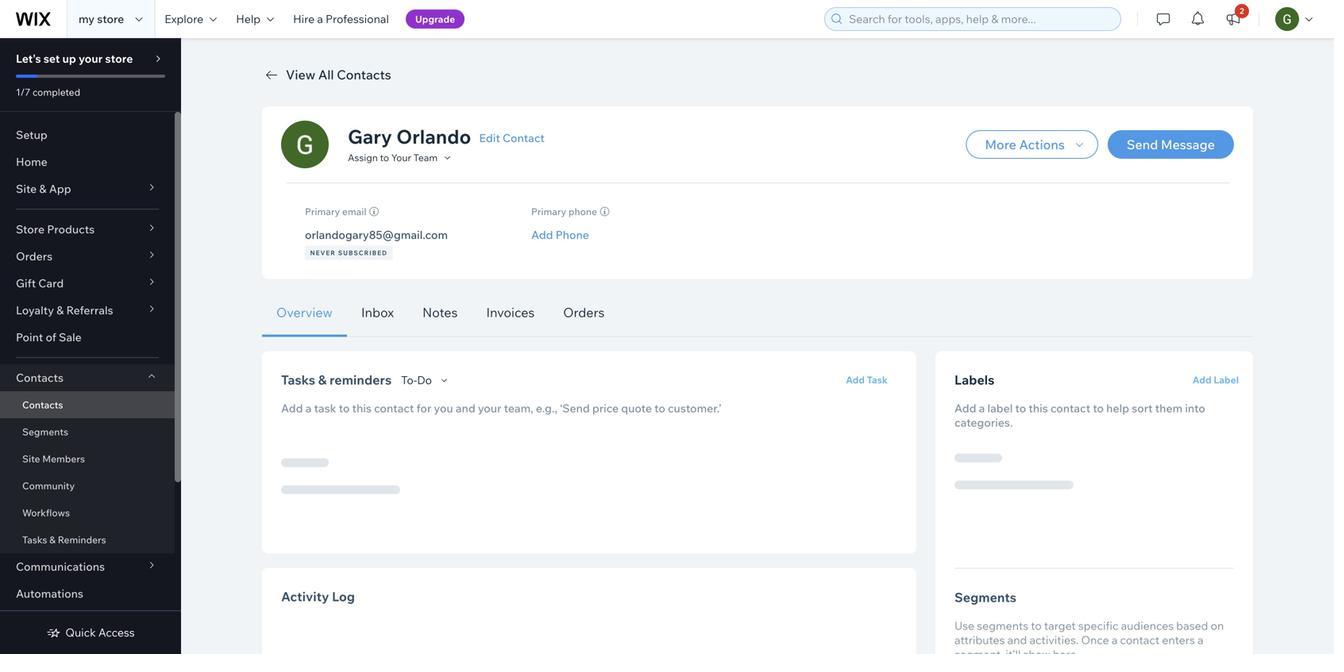 Task type: vqa. For each thing, say whether or not it's contained in the screenshot.
T- related to T- Shirt Store
no



Task type: locate. For each thing, give the bounding box(es) containing it.
audiences
[[1121, 619, 1174, 633]]

1 horizontal spatial contact
[[1051, 402, 1091, 415]]

store
[[97, 12, 124, 26], [105, 52, 133, 66]]

0 vertical spatial your
[[79, 52, 103, 66]]

tasks down 'workflows'
[[22, 534, 47, 546]]

a up categories.
[[979, 402, 985, 415]]

add left label
[[1193, 374, 1212, 386]]

use
[[955, 619, 975, 633]]

a left task
[[306, 402, 312, 415]]

attributes
[[955, 634, 1005, 647]]

& right loyalty
[[57, 303, 64, 317]]

site up community
[[22, 453, 40, 465]]

1 vertical spatial segments
[[955, 590, 1017, 606]]

specific
[[1079, 619, 1119, 633]]

contacts inside popup button
[[16, 371, 64, 385]]

orders right invoices
[[563, 305, 605, 321]]

e.g.,
[[536, 402, 558, 415]]

point of sale
[[16, 330, 82, 344]]

contacts for contacts link on the bottom left
[[22, 399, 63, 411]]

2 vertical spatial contacts
[[22, 399, 63, 411]]

this right label on the bottom of page
[[1029, 402, 1048, 415]]

them
[[1156, 402, 1183, 415]]

let's set up your store
[[16, 52, 133, 66]]

your left team,
[[478, 402, 502, 415]]

orders
[[16, 249, 53, 263], [563, 305, 605, 321]]

site members
[[22, 453, 85, 465]]

upgrade button
[[406, 10, 465, 29]]

a down based on the bottom
[[1198, 634, 1204, 647]]

add a label to this contact to help sort them into categories.
[[955, 402, 1206, 430]]

1 vertical spatial orders
[[563, 305, 605, 321]]

to
[[380, 152, 389, 164], [339, 402, 350, 415], [655, 402, 666, 415], [1016, 402, 1027, 415], [1093, 402, 1104, 415], [1031, 619, 1042, 633]]

this down reminders
[[352, 402, 372, 415]]

gary orlando edit contact
[[348, 125, 545, 149]]

1 this from the left
[[352, 402, 372, 415]]

edit
[[479, 131, 500, 145]]

sort
[[1132, 402, 1153, 415]]

& inside popup button
[[39, 182, 47, 196]]

1/7 completed
[[16, 86, 80, 98]]

add up categories.
[[955, 402, 977, 415]]

0 vertical spatial segments
[[22, 426, 68, 438]]

primary
[[305, 206, 340, 218], [531, 206, 567, 218]]

add inside add a label to this contact to help sort them into categories.
[[955, 402, 977, 415]]

into
[[1186, 402, 1206, 415]]

segments up site members
[[22, 426, 68, 438]]

primary up "add phone"
[[531, 206, 567, 218]]

to right task
[[339, 402, 350, 415]]

1 vertical spatial tasks
[[22, 534, 47, 546]]

send
[[1127, 137, 1159, 153]]

a inside add a label to this contact to help sort them into categories.
[[979, 402, 985, 415]]

contacts down contacts popup button at the bottom left of the page
[[22, 399, 63, 411]]

0 horizontal spatial and
[[456, 402, 476, 415]]

site inside popup button
[[16, 182, 37, 196]]

email
[[342, 206, 367, 218]]

store right my
[[97, 12, 124, 26]]

0 horizontal spatial segments
[[22, 426, 68, 438]]

tasks up task
[[281, 372, 315, 388]]

site down home on the left of page
[[16, 182, 37, 196]]

subscribed
[[338, 249, 388, 257]]

& left app
[[39, 182, 47, 196]]

a for task
[[306, 402, 312, 415]]

phone
[[569, 206, 597, 218]]

never
[[310, 249, 336, 257]]

add label button
[[1183, 371, 1249, 390]]

contact left help
[[1051, 402, 1091, 415]]

to up the activities. on the bottom right of page
[[1031, 619, 1042, 633]]

1 vertical spatial store
[[105, 52, 133, 66]]

0 horizontal spatial this
[[352, 402, 372, 415]]

0 horizontal spatial contact
[[374, 402, 414, 415]]

primary email
[[305, 206, 367, 218]]

0 vertical spatial contacts
[[337, 67, 391, 83]]

& up task
[[318, 372, 327, 388]]

contacts for contacts popup button at the bottom left of the page
[[16, 371, 64, 385]]

hire
[[293, 12, 315, 26]]

2
[[1240, 6, 1245, 16]]

1 horizontal spatial and
[[1008, 634, 1027, 647]]

primary left the email
[[305, 206, 340, 218]]

& for referrals
[[57, 303, 64, 317]]

and inside use segments to target specific audiences based on attributes and activities. once a contact enters a segment, it'll show here.
[[1008, 634, 1027, 647]]

to left help
[[1093, 402, 1104, 415]]

segments
[[977, 619, 1029, 633]]

0 vertical spatial orders
[[16, 249, 53, 263]]

members
[[42, 453, 85, 465]]

segments inside 'sidebar' element
[[22, 426, 68, 438]]

tasks inside 'sidebar' element
[[22, 534, 47, 546]]

contact down audiences
[[1121, 634, 1160, 647]]

to left your
[[380, 152, 389, 164]]

for
[[417, 402, 432, 415]]

assign to your team
[[348, 152, 438, 164]]

& down 'workflows'
[[49, 534, 56, 546]]

& inside popup button
[[57, 303, 64, 317]]

2 button
[[1216, 0, 1251, 38]]

1 horizontal spatial tasks
[[281, 372, 315, 388]]

add left the phone
[[531, 228, 553, 242]]

to right quote
[[655, 402, 666, 415]]

a right hire
[[317, 12, 323, 26]]

1 primary from the left
[[305, 206, 340, 218]]

communications
[[16, 560, 105, 574]]

2 primary from the left
[[531, 206, 567, 218]]

0 vertical spatial site
[[16, 182, 37, 196]]

0 horizontal spatial orders
[[16, 249, 53, 263]]

and up it'll
[[1008, 634, 1027, 647]]

primary for primary phone
[[531, 206, 567, 218]]

a for label
[[979, 402, 985, 415]]

invoices
[[486, 305, 535, 321]]

contact
[[374, 402, 414, 415], [1051, 402, 1091, 415], [1121, 634, 1160, 647]]

it'll
[[1006, 648, 1021, 655]]

quote
[[621, 402, 652, 415]]

0 horizontal spatial tasks
[[22, 534, 47, 546]]

segments link
[[0, 419, 175, 446]]

contacts down point of sale
[[16, 371, 64, 385]]

2 this from the left
[[1029, 402, 1048, 415]]

add for add label
[[1193, 374, 1212, 386]]

you
[[434, 402, 453, 415]]

setup link
[[0, 122, 175, 149]]

store down my store
[[105, 52, 133, 66]]

1 vertical spatial site
[[22, 453, 40, 465]]

1 horizontal spatial orders
[[563, 305, 605, 321]]

your
[[79, 52, 103, 66], [478, 402, 502, 415]]

1 vertical spatial and
[[1008, 634, 1027, 647]]

store inside 'sidebar' element
[[105, 52, 133, 66]]

gift
[[16, 276, 36, 290]]

add phone button
[[531, 228, 589, 242]]

segments up segments
[[955, 590, 1017, 606]]

contact left for
[[374, 402, 414, 415]]

1 horizontal spatial this
[[1029, 402, 1048, 415]]

tasks for tasks & reminders
[[22, 534, 47, 546]]

home link
[[0, 149, 175, 176]]

1 horizontal spatial primary
[[531, 206, 567, 218]]

to right label on the bottom of page
[[1016, 402, 1027, 415]]

contact inside add a label to this contact to help sort them into categories.
[[1051, 402, 1091, 415]]

quick
[[65, 626, 96, 640]]

reminders
[[58, 534, 106, 546]]

orders down store
[[16, 249, 53, 263]]

contacts button
[[0, 365, 175, 392]]

0 horizontal spatial your
[[79, 52, 103, 66]]

contacts right the "all"
[[337, 67, 391, 83]]

hire a professional link
[[284, 0, 399, 38]]

this inside add a label to this contact to help sort them into categories.
[[1029, 402, 1048, 415]]

add phone
[[531, 228, 589, 242]]

to-
[[401, 373, 417, 387]]

task
[[314, 402, 336, 415]]

site members link
[[0, 446, 175, 473]]

2 horizontal spatial contact
[[1121, 634, 1160, 647]]

a
[[317, 12, 323, 26], [306, 402, 312, 415], [979, 402, 985, 415], [1112, 634, 1118, 647], [1198, 634, 1204, 647]]

0 vertical spatial tasks
[[281, 372, 315, 388]]

assign
[[348, 152, 378, 164]]

gift card button
[[0, 270, 175, 297]]

site & app
[[16, 182, 71, 196]]

tasks & reminders link
[[0, 527, 175, 554]]

your right up
[[79, 52, 103, 66]]

contact inside use segments to target specific audiences based on attributes and activities. once a contact enters a segment, it'll show here.
[[1121, 634, 1160, 647]]

&
[[39, 182, 47, 196], [57, 303, 64, 317], [318, 372, 327, 388], [49, 534, 56, 546]]

add for add a label to this contact to help sort them into categories.
[[955, 402, 977, 415]]

and right you
[[456, 402, 476, 415]]

add left the task
[[846, 374, 865, 386]]

primary phone
[[531, 206, 597, 218]]

add left task
[[281, 402, 303, 415]]

Search for tools, apps, help & more... field
[[844, 8, 1116, 30]]

log
[[332, 470, 355, 486]]

this for task
[[352, 402, 372, 415]]

1 vertical spatial your
[[478, 402, 502, 415]]

let's
[[16, 52, 41, 66]]

gary orlando image
[[281, 121, 329, 168]]

orders inside popup button
[[16, 249, 53, 263]]

0 horizontal spatial primary
[[305, 206, 340, 218]]

a for professional
[[317, 12, 323, 26]]

referrals
[[66, 303, 113, 317]]

overview
[[276, 305, 333, 321]]

phone
[[556, 228, 589, 242]]

1 vertical spatial contacts
[[16, 371, 64, 385]]

to inside use segments to target specific audiences based on attributes and activities. once a contact enters a segment, it'll show here.
[[1031, 619, 1042, 633]]

1 horizontal spatial your
[[478, 402, 502, 415]]

store
[[16, 222, 45, 236]]

tasks & reminders
[[22, 534, 106, 546]]



Task type: describe. For each thing, give the bounding box(es) containing it.
use segments to target specific audiences based on attributes and activities. once a contact enters a segment, it'll show here.
[[955, 619, 1224, 655]]

my
[[79, 12, 95, 26]]

categories.
[[955, 416, 1013, 430]]

activities.
[[1030, 634, 1079, 647]]

automations
[[16, 587, 83, 601]]

team,
[[504, 402, 534, 415]]

setup
[[16, 128, 47, 142]]

site for site & app
[[16, 182, 37, 196]]

contacts inside button
[[337, 67, 391, 83]]

label
[[1214, 374, 1239, 386]]

notes
[[423, 305, 458, 321]]

actions
[[1020, 137, 1065, 153]]

add for add phone
[[531, 228, 553, 242]]

a right once
[[1112, 634, 1118, 647]]

add for add task
[[846, 374, 865, 386]]

up
[[62, 52, 76, 66]]

add task
[[846, 374, 888, 386]]

all
[[318, 67, 334, 83]]

0 vertical spatial store
[[97, 12, 124, 26]]

of
[[46, 330, 56, 344]]

add for add a task to this contact for you and your team, e.g., 'send price quote to customer.'
[[281, 402, 303, 415]]

site for site members
[[22, 453, 40, 465]]

0 vertical spatial and
[[456, 402, 476, 415]]

set
[[43, 52, 60, 66]]

customer.'
[[668, 402, 722, 415]]

reminders
[[330, 372, 392, 388]]

my store
[[79, 12, 124, 26]]

team
[[414, 152, 438, 164]]

loyalty & referrals
[[16, 303, 113, 317]]

quick access button
[[46, 626, 135, 640]]

card
[[38, 276, 64, 290]]

1/7
[[16, 86, 30, 98]]

once
[[1082, 634, 1110, 647]]

more
[[985, 137, 1017, 153]]

point
[[16, 330, 43, 344]]

workflows
[[22, 507, 70, 519]]

this for label
[[1029, 402, 1048, 415]]

orlandogary85@gmail.com
[[305, 228, 448, 242]]

loyalty
[[16, 303, 54, 317]]

activity log
[[281, 470, 355, 486]]

sidebar element
[[0, 38, 181, 655]]

target
[[1045, 619, 1076, 633]]

site & app button
[[0, 176, 175, 203]]

edit contact button
[[479, 131, 545, 145]]

task
[[867, 374, 888, 386]]

orlandogary85@gmail.com never subscribed
[[305, 228, 448, 257]]

store products
[[16, 222, 95, 236]]

do
[[417, 373, 432, 387]]

tasks for tasks & reminders
[[281, 372, 315, 388]]

assign to your team button
[[348, 150, 454, 165]]

& for app
[[39, 182, 47, 196]]

workflows link
[[0, 500, 175, 527]]

products
[[47, 222, 95, 236]]

enters
[[1162, 634, 1196, 647]]

label
[[988, 402, 1013, 415]]

to inside button
[[380, 152, 389, 164]]

primary for primary email
[[305, 206, 340, 218]]

point of sale link
[[0, 324, 175, 351]]

orders button
[[0, 243, 175, 270]]

help button
[[227, 0, 284, 38]]

completed
[[33, 86, 80, 98]]

your inside 'sidebar' element
[[79, 52, 103, 66]]

price
[[593, 402, 619, 415]]

more actions button
[[966, 130, 1099, 159]]

contact for to
[[1051, 402, 1091, 415]]

& for reminders
[[49, 534, 56, 546]]

automations link
[[0, 581, 175, 608]]

your
[[391, 152, 411, 164]]

& for reminders
[[318, 372, 327, 388]]

1 horizontal spatial segments
[[955, 590, 1017, 606]]

message
[[1161, 137, 1215, 153]]

view
[[286, 67, 316, 83]]

communications button
[[0, 554, 175, 581]]

inbox
[[361, 305, 394, 321]]

on
[[1211, 619, 1224, 633]]

to-do
[[401, 373, 432, 387]]

activity
[[281, 470, 329, 486]]

home
[[16, 155, 47, 169]]

upgrade
[[415, 13, 455, 25]]

loyalty & referrals button
[[0, 297, 175, 324]]

based
[[1177, 619, 1209, 633]]

quick access
[[65, 626, 135, 640]]

contact for for
[[374, 402, 414, 415]]

show
[[1024, 648, 1051, 655]]

segment,
[[955, 648, 1004, 655]]

help
[[236, 12, 261, 26]]

hire a professional
[[293, 12, 389, 26]]

professional
[[326, 12, 389, 26]]

store products button
[[0, 216, 175, 243]]

explore
[[165, 12, 204, 26]]

help
[[1107, 402, 1130, 415]]

gary
[[348, 125, 392, 149]]

sale
[[59, 330, 82, 344]]



